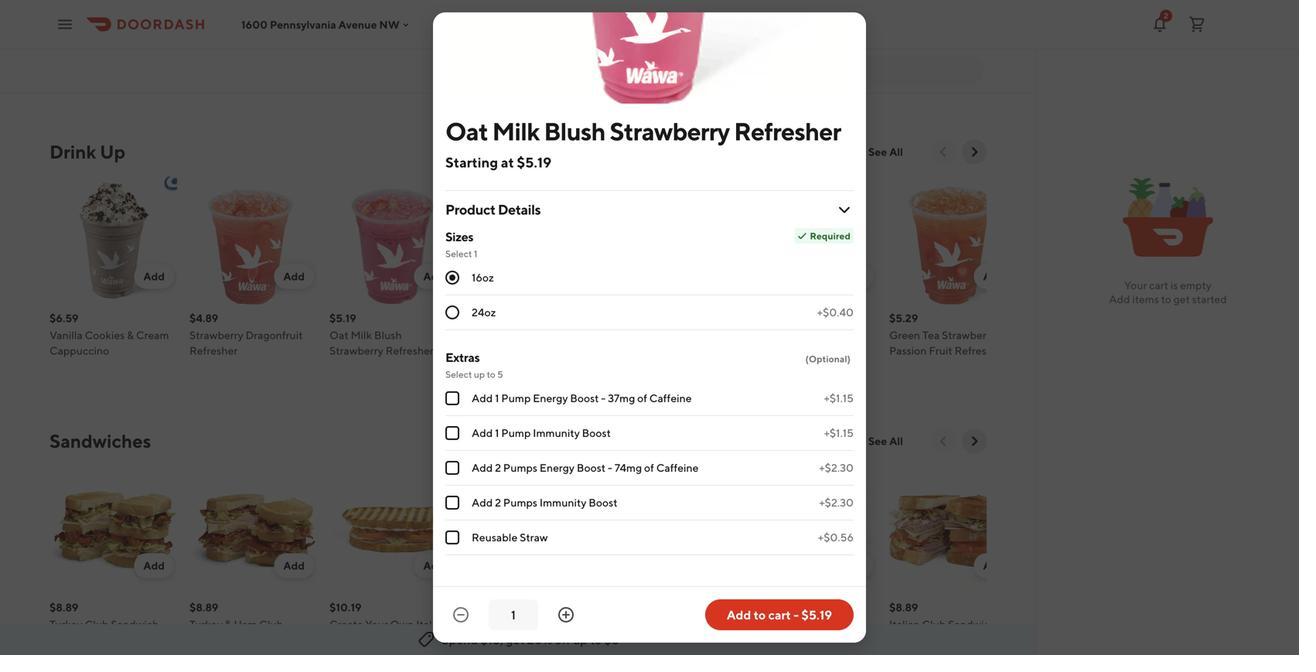 Task type: describe. For each thing, give the bounding box(es) containing it.
boost for add 1 pump immunity boost
[[582, 427, 611, 439]]

next button of carousel image
[[967, 144, 982, 160]]

add 2 pumps energy boost - 74mg of caffeine
[[472, 461, 699, 474]]

$8.89 italian club sandwich
[[890, 601, 996, 631]]

see all for drink up
[[869, 145, 904, 158]]

see for sandwiches
[[869, 435, 887, 448]]

de
[[781, 329, 793, 342]]

sandwich for $8.89 turkey club sandwich
[[111, 618, 159, 631]]

Search Wawa search field
[[749, 63, 972, 80]]

is
[[1171, 279, 1178, 292]]

$5.19 oat milk blush strawberry refresher
[[330, 312, 434, 357]]

pennsylvania
[[270, 18, 336, 31]]

turkey inside $10.19 create your own oven roasted turkey panini
[[513, 634, 546, 646]]

up inside extras select up to 5
[[474, 369, 485, 380]]

chicken salad club sandwich
[[610, 618, 706, 646]]

cream for $6.59 chocolate cookies & cream milkshake
[[750, 55, 783, 68]]

1 horizontal spatial chocolate
[[674, 329, 725, 342]]

see all link for sandwiches
[[859, 429, 913, 454]]

chicken
[[610, 618, 651, 631]]

$4.89
[[190, 312, 218, 325]]

panini inside $10.19 create your own oven roasted turkey panini
[[548, 634, 579, 646]]

strawberry cheesecake smoothie
[[890, 39, 1006, 68]]

avenue
[[339, 18, 377, 31]]

get inside your cart is empty add items to get started
[[1174, 293, 1190, 306]]

add inside your cart is empty add items to get started
[[1109, 293, 1131, 306]]

5
[[498, 369, 503, 380]]

to left $5
[[590, 632, 602, 647]]

passion
[[890, 344, 927, 357]]

milkshake for &
[[50, 55, 99, 68]]

+$2.30 for add 2 pumps immunity boost
[[819, 496, 854, 509]]

hot
[[653, 329, 672, 342]]

2 for add 2 pumps energy boost - 74mg of caffeine
[[495, 461, 501, 474]]

bacon avocado club sandwich image
[[750, 466, 877, 594]]

club for $8.89 italian club sandwich
[[922, 618, 946, 631]]

blush inside dialog
[[544, 117, 606, 146]]

cart inside the add to cart - $5.19 button
[[769, 608, 791, 622]]

refresher inside dialog
[[734, 117, 841, 146]]

$8.89 for $8.89 turkey club sandwich
[[50, 601, 78, 614]]

pumps for immunity
[[503, 496, 538, 509]]

$6.59 chocolate cookies cheesecake milkshake
[[610, 22, 722, 68]]

refresher inside '$5.29 green tea strawberry passion fruit refresher'
[[955, 344, 1003, 357]]

$5.29 green tea strawberry passion fruit refresher
[[890, 312, 1003, 357]]

strawberry inside the $5.19 oat milk blush strawberry refresher
[[330, 344, 384, 357]]

bacon
[[750, 618, 781, 631]]

vanilla for vanilla cookies & cream cappuccino
[[50, 329, 83, 342]]

drink up
[[50, 141, 125, 163]]

at
[[501, 154, 514, 171]]

$5.19 inside the $5.19 oat milk blush strawberry refresher
[[330, 312, 356, 325]]

cookies inside $6.59 cookies & cream milkshake
[[50, 39, 90, 52]]

smoothie inside strawberry cheesecake smoothie
[[890, 55, 937, 68]]

all for drink up
[[890, 145, 904, 158]]

$6.59 for $6.59 chocolate cookies & cream milkshake
[[750, 22, 779, 35]]

milkshake inside $6.59 chocolate cookies & cream milkshake
[[785, 55, 835, 68]]

dulce de leche latte image
[[750, 177, 877, 304]]

sizes group
[[446, 228, 854, 330]]

spend
[[442, 632, 478, 647]]

& for $6.59 chocolate cookies & cream milkshake
[[845, 39, 852, 52]]

nw
[[379, 18, 400, 31]]

$5.29
[[890, 312, 918, 325]]

sizes
[[446, 229, 474, 244]]

& inside $6.59 cookies & cream milkshake
[[92, 39, 99, 52]]

create your own italian panini image
[[330, 466, 457, 594]]

1600 pennsylvania avenue nw
[[241, 18, 400, 31]]

1600 pennsylvania avenue nw button
[[241, 18, 412, 31]]

tea
[[923, 329, 940, 342]]

2 for add 2 pumps immunity boost
[[495, 496, 501, 509]]

cappuccino inside $6.59 vanilla cookies & cream cappuccino
[[50, 344, 109, 357]]

open menu image
[[56, 15, 74, 34]]

to inside button
[[754, 608, 766, 622]]

$15,
[[481, 632, 504, 647]]

0 items, open order cart image
[[1188, 15, 1207, 34]]

pump for energy
[[501, 392, 531, 405]]

$5.79
[[470, 312, 498, 325]]

starting
[[446, 154, 498, 171]]

up
[[100, 141, 125, 163]]

$5
[[604, 632, 620, 647]]

+$1.15 for add 1 pump immunity boost
[[824, 427, 854, 439]]

roasted
[[470, 634, 510, 646]]

$6.59 chocolate cookies & cream milkshake
[[750, 22, 852, 68]]

dragonfruit
[[246, 329, 303, 342]]

+$1.15 for add 1 pump energy boost - 37mg of caffeine
[[824, 392, 854, 405]]

(optional)
[[806, 354, 851, 364]]

74mg
[[615, 461, 642, 474]]

1 inside "sizes select 1"
[[474, 248, 478, 259]]

caffeine for add 2 pumps energy boost - 74mg of caffeine
[[657, 461, 699, 474]]

product details button
[[446, 191, 854, 228]]

turkey club sandwich image
[[50, 466, 177, 594]]

see all for sandwiches
[[869, 435, 904, 448]]

product details
[[446, 201, 541, 218]]

24oz
[[472, 306, 496, 319]]

smoothie inside $5.39 strawberry banana smoothie
[[330, 55, 377, 68]]

energy for pump
[[533, 392, 568, 405]]

to inside extras select up to 5
[[487, 369, 496, 380]]

dulce
[[750, 329, 779, 342]]

cheesecake inside $6.59 chocolate cookies cheesecake milkshake
[[610, 55, 670, 68]]

cookies for $6.59 chocolate cookies & cream milkshake
[[803, 39, 843, 52]]

blush inside the $5.19 oat milk blush strawberry refresher
[[374, 329, 402, 342]]

sandwich inside "$8.89 turkey & ham club sandwich"
[[190, 634, 237, 646]]

caramel hot chocolate image
[[610, 177, 737, 304]]

panini inside $10.19 create your own italian panini
[[330, 634, 360, 646]]

extras select up to 5
[[446, 350, 503, 380]]

pump for immunity
[[501, 427, 531, 439]]

$6.59 for $6.59 cookies & cream milkshake
[[50, 22, 79, 35]]

extras group
[[446, 349, 854, 555]]

add 1 pump immunity boost
[[472, 427, 611, 439]]

straw
[[520, 531, 548, 544]]

cream for $6.59 vanilla cookies & cream cappuccino
[[136, 329, 169, 342]]

16oz radio
[[446, 271, 459, 285]]

green
[[890, 329, 921, 342]]

20%
[[527, 632, 553, 647]]

see all link for drink up
[[859, 140, 913, 164]]

salted caramel cappuccino image
[[470, 177, 597, 304]]

oven
[[556, 618, 583, 631]]

add 1 pump energy boost - 37mg of caffeine
[[472, 392, 692, 405]]

$10.19 for $10.19 create your own italian panini
[[330, 601, 362, 614]]

cart inside your cart is empty add items to get started
[[1150, 279, 1169, 292]]

milkshake for cookies
[[672, 55, 722, 68]]

drink
[[50, 141, 96, 163]]

items
[[1133, 293, 1159, 306]]

$4.89 strawberry dragonfruit refresher
[[190, 312, 303, 357]]

1 horizontal spatial up
[[573, 632, 588, 647]]

$5.79 salted caramel cappuccino
[[470, 312, 545, 357]]

caffeine for add 1 pump energy boost - 37mg of caffeine
[[650, 392, 692, 405]]

16oz
[[472, 271, 494, 284]]

italian inside the '$8.89 italian club sandwich'
[[890, 618, 920, 631]]

chicken salad club sandwich image
[[610, 466, 737, 594]]

club for chicken salad club sandwich
[[682, 618, 706, 631]]

smoothie inside $6.59 vanilla cookies & cream smoothie
[[190, 55, 237, 68]]

decrease quantity by 1 image
[[452, 606, 470, 624]]

started
[[1193, 293, 1227, 306]]

previous button of carousel image
[[936, 434, 951, 449]]

reusable straw
[[472, 531, 548, 544]]

details
[[498, 201, 541, 218]]

$5.39
[[330, 22, 358, 35]]

your inside your cart is empty add items to get started
[[1125, 279, 1147, 292]]

$8.89 turkey club sandwich
[[50, 601, 159, 631]]

strawberry inside '$5.29 green tea strawberry passion fruit refresher'
[[942, 329, 996, 342]]

cheesecake inside strawberry cheesecake smoothie
[[946, 39, 1006, 52]]

banana
[[386, 39, 423, 52]]



Task type: vqa. For each thing, say whether or not it's contained in the screenshot.
& in "$6.59 vanilla cookies & cream cappuccino"
yes



Task type: locate. For each thing, give the bounding box(es) containing it.
own up 20%
[[530, 618, 554, 631]]

$8.89 turkey & ham club sandwich
[[190, 601, 283, 646]]

add button
[[134, 264, 174, 289], [134, 264, 174, 289], [274, 264, 314, 289], [274, 264, 314, 289], [414, 264, 454, 289], [414, 264, 454, 289], [974, 264, 1014, 289], [974, 264, 1014, 289], [134, 553, 174, 578], [134, 553, 174, 578], [274, 553, 314, 578], [274, 553, 314, 578], [414, 553, 454, 578], [414, 553, 454, 578], [974, 553, 1014, 578], [974, 553, 1014, 578]]

refresher inside the $4.89 strawberry dragonfruit refresher
[[190, 344, 238, 357]]

$6.59 for $6.59 chocolate cookies cheesecake milkshake
[[610, 22, 639, 35]]

1 vertical spatial select
[[446, 369, 472, 380]]

2 horizontal spatial -
[[794, 608, 799, 622]]

- for 37mg
[[601, 392, 606, 405]]

ham
[[234, 618, 257, 631]]

energy up add 1 pump immunity boost
[[533, 392, 568, 405]]

energy for pumps
[[540, 461, 575, 474]]

0 horizontal spatial up
[[474, 369, 485, 380]]

see all link left previous button of carousel icon at the top of the page
[[859, 140, 913, 164]]

oat
[[446, 117, 488, 146], [330, 329, 349, 342]]

1 for add 1 pump immunity boost
[[495, 427, 499, 439]]

1 club from the left
[[85, 618, 109, 631]]

to
[[1162, 293, 1172, 306], [487, 369, 496, 380], [754, 608, 766, 622], [590, 632, 602, 647]]

caffeine right 37mg
[[650, 392, 692, 405]]

1 horizontal spatial $10.19
[[470, 601, 502, 614]]

dulce de leche latte
[[750, 329, 854, 342]]

+$0.40
[[817, 306, 854, 319]]

create for panini
[[330, 618, 363, 631]]

cream inside $6.59 chocolate cookies & cream milkshake
[[750, 55, 783, 68]]

cookies for $6.59 chocolate cookies cheesecake milkshake
[[663, 39, 703, 52]]

1 $10.19 from the left
[[330, 601, 362, 614]]

vanilla inside $6.59 vanilla cookies & cream cappuccino
[[50, 329, 83, 342]]

all left previous button of carousel image
[[890, 435, 904, 448]]

sandwiches link
[[50, 429, 151, 454]]

1 vertical spatial of
[[644, 461, 654, 474]]

1 horizontal spatial cart
[[1150, 279, 1169, 292]]

1 horizontal spatial italian
[[890, 618, 920, 631]]

see all left previous button of carousel icon at the top of the page
[[869, 145, 904, 158]]

select for sizes
[[446, 248, 472, 259]]

1 +$1.15 from the top
[[824, 392, 854, 405]]

2 see all from the top
[[869, 435, 904, 448]]

up right off
[[573, 632, 588, 647]]

select down extras
[[446, 369, 472, 380]]

strawberry inside $5.39 strawberry banana smoothie
[[330, 39, 384, 52]]

1 horizontal spatial smoothie
[[330, 55, 377, 68]]

0 vertical spatial oat
[[446, 117, 488, 146]]

2 $8.89 from the left
[[190, 601, 218, 614]]

boost for add 2 pumps energy boost - 74mg of caffeine
[[577, 461, 606, 474]]

0 horizontal spatial $5.19
[[330, 312, 356, 325]]

1 vertical spatial 2
[[495, 461, 501, 474]]

2 left 0 items, open order cart icon
[[1164, 11, 1169, 20]]

$6.59 inside $6.59 chocolate cookies cheesecake milkshake
[[610, 22, 639, 35]]

4 $8.89 from the left
[[890, 601, 918, 614]]

0 horizontal spatial turkey
[[50, 618, 83, 631]]

blush
[[544, 117, 606, 146], [374, 329, 402, 342]]

1 horizontal spatial own
[[530, 618, 554, 631]]

vanilla cookies & cream cappuccino image
[[50, 177, 177, 304]]

sandwich for chicken salad club sandwich
[[610, 634, 657, 646]]

caffeine right 74mg
[[657, 461, 699, 474]]

2 cappuccino from the left
[[470, 344, 529, 357]]

milkshake inside $6.59 chocolate cookies cheesecake milkshake
[[672, 55, 722, 68]]

0 horizontal spatial oat
[[330, 329, 349, 342]]

create inside $10.19 create your own oven roasted turkey panini
[[470, 618, 503, 631]]

0 vertical spatial cheesecake
[[946, 39, 1006, 52]]

$6.59 inside $6.59 vanilla cookies & cream smoothie
[[190, 22, 219, 35]]

$6.59
[[50, 22, 79, 35], [190, 22, 219, 35], [610, 22, 639, 35], [750, 22, 779, 35], [50, 312, 79, 325]]

0 horizontal spatial $10.19
[[330, 601, 362, 614]]

cookies inside $6.59 chocolate cookies cheesecake milkshake
[[663, 39, 703, 52]]

0 horizontal spatial milk
[[351, 329, 372, 342]]

cappuccino
[[50, 344, 109, 357], [470, 344, 529, 357]]

boost for add 2 pumps immunity boost
[[589, 496, 618, 509]]

see
[[869, 145, 887, 158], [869, 435, 887, 448]]

reusable
[[472, 531, 518, 544]]

$6.59 inside $6.59 vanilla cookies & cream cappuccino
[[50, 312, 79, 325]]

& inside $6.59 vanilla cookies & cream smoothie
[[267, 39, 274, 52]]

vanilla
[[190, 39, 223, 52], [50, 329, 83, 342]]

pumps down add 1 pump immunity boost
[[503, 461, 538, 474]]

chocolate inside $6.59 chocolate cookies & cream milkshake
[[750, 39, 801, 52]]

2 +$2.30 from the top
[[819, 496, 854, 509]]

milk inside oat milk blush strawberry refresher dialog
[[492, 117, 540, 146]]

1 horizontal spatial turkey
[[190, 618, 223, 631]]

1 vertical spatial caffeine
[[657, 461, 699, 474]]

add 2 pumps immunity boost
[[472, 496, 618, 509]]

$8.89
[[50, 601, 78, 614], [190, 601, 218, 614], [750, 601, 778, 614], [890, 601, 918, 614]]

$8.89 inside the $8.89 bacon avocado club sandwich
[[750, 601, 778, 614]]

2 vertical spatial $5.19
[[802, 608, 832, 622]]

0 vertical spatial +$2.30
[[819, 461, 854, 474]]

1 all from the top
[[890, 145, 904, 158]]

to left 5
[[487, 369, 496, 380]]

1 pumps from the top
[[503, 461, 538, 474]]

0 vertical spatial all
[[890, 145, 904, 158]]

sandwich for $8.89 italian club sandwich
[[949, 618, 996, 631]]

1 vertical spatial up
[[573, 632, 588, 647]]

chocolate for chocolate cookies & cream milkshake
[[750, 39, 801, 52]]

cream inside $6.59 vanilla cookies & cream cappuccino
[[136, 329, 169, 342]]

oat milk blush strawberry refresher image
[[330, 177, 457, 304]]

vanilla for vanilla cookies & cream smoothie
[[190, 39, 223, 52]]

& inside $6.59 chocolate cookies & cream milkshake
[[845, 39, 852, 52]]

1 vertical spatial +$2.30
[[819, 496, 854, 509]]

previous button of carousel image
[[936, 144, 951, 160]]

0 horizontal spatial create
[[330, 618, 363, 631]]

0 vertical spatial +$1.15
[[824, 392, 854, 405]]

$8.89 for $8.89 bacon avocado club sandwich
[[750, 601, 778, 614]]

3 milkshake from the left
[[785, 55, 835, 68]]

club inside "$8.89 turkey & ham club sandwich"
[[259, 618, 283, 631]]

latte
[[828, 329, 854, 342]]

2 vertical spatial 1
[[495, 427, 499, 439]]

of
[[638, 392, 647, 405], [644, 461, 654, 474]]

caramel left hot
[[610, 329, 651, 342]]

$6.59 vanilla cookies & cream cappuccino
[[50, 312, 169, 357]]

1600
[[241, 18, 268, 31]]

your cart is empty add items to get started
[[1109, 279, 1227, 306]]

select for extras
[[446, 369, 472, 380]]

$6.59 inside $6.59 cookies & cream milkshake
[[50, 22, 79, 35]]

caramel right salted on the left of the page
[[503, 329, 545, 342]]

leche
[[796, 329, 826, 342]]

select down sizes
[[446, 248, 472, 259]]

cart
[[1150, 279, 1169, 292], [769, 608, 791, 622]]

$10.19 create your own italian panini
[[330, 601, 447, 646]]

drink up link
[[50, 140, 125, 164]]

your inside $10.19 create your own oven roasted turkey panini
[[505, 618, 528, 631]]

required
[[810, 231, 851, 241]]

strawberry dragonfruit refresher image
[[190, 177, 317, 304]]

immunity down add 2 pumps energy boost - 74mg of caffeine
[[540, 496, 587, 509]]

boost up add 2 pumps energy boost - 74mg of caffeine
[[582, 427, 611, 439]]

1 horizontal spatial milkshake
[[672, 55, 722, 68]]

create inside $10.19 create your own italian panini
[[330, 618, 363, 631]]

immunity for pump
[[533, 427, 580, 439]]

club inside the $8.89 bacon avocado club sandwich
[[829, 618, 853, 631]]

0 horizontal spatial chocolate
[[610, 39, 661, 52]]

3 smoothie from the left
[[890, 55, 937, 68]]

1 vertical spatial pumps
[[503, 496, 538, 509]]

select
[[446, 248, 472, 259], [446, 369, 472, 380]]

to down is
[[1162, 293, 1172, 306]]

&
[[92, 39, 99, 52], [267, 39, 274, 52], [845, 39, 852, 52], [127, 329, 134, 342], [225, 618, 232, 631]]

1 horizontal spatial cappuccino
[[470, 344, 529, 357]]

own left decrease quantity by 1 image
[[390, 618, 414, 631]]

0 horizontal spatial your
[[365, 618, 388, 631]]

cream for $6.59 vanilla cookies & cream smoothie
[[276, 39, 309, 52]]

sandwiches
[[50, 430, 151, 452]]

$6.59 cookies & cream milkshake
[[50, 22, 134, 68]]

of right 37mg
[[638, 392, 647, 405]]

up left 5
[[474, 369, 485, 380]]

sandwich inside the '$8.89 italian club sandwich'
[[949, 618, 996, 631]]

$10.19 create your own oven roasted turkey panini
[[470, 601, 583, 646]]

pump
[[501, 392, 531, 405], [501, 427, 531, 439]]

1 horizontal spatial get
[[1174, 293, 1190, 306]]

- inside the add to cart - $5.19 button
[[794, 608, 799, 622]]

1 see from the top
[[869, 145, 887, 158]]

turkey for turkey & ham club sandwich
[[190, 618, 223, 631]]

+$0.56
[[818, 531, 854, 544]]

club inside the '$8.89 italian club sandwich'
[[922, 618, 946, 631]]

37mg
[[608, 392, 635, 405]]

sizes select 1
[[446, 229, 478, 259]]

cookies
[[50, 39, 90, 52], [225, 39, 265, 52], [663, 39, 703, 52], [803, 39, 843, 52], [85, 329, 125, 342]]

salad
[[653, 618, 680, 631]]

1 milkshake from the left
[[50, 55, 99, 68]]

caramel
[[503, 329, 545, 342], [610, 329, 651, 342]]

see all
[[869, 145, 904, 158], [869, 435, 904, 448]]

0 horizontal spatial milkshake
[[50, 55, 99, 68]]

1 vertical spatial +$1.15
[[824, 427, 854, 439]]

notification bell image
[[1151, 15, 1170, 34]]

add inside button
[[727, 608, 751, 622]]

1 for add 1 pump energy boost - 37mg of caffeine
[[495, 392, 499, 405]]

None checkbox
[[446, 391, 459, 405], [446, 426, 459, 440], [446, 461, 459, 475], [446, 496, 459, 510], [446, 531, 459, 545], [446, 391, 459, 405], [446, 426, 459, 440], [446, 461, 459, 475], [446, 496, 459, 510], [446, 531, 459, 545]]

get down is
[[1174, 293, 1190, 306]]

chocolate
[[610, 39, 661, 52], [750, 39, 801, 52], [674, 329, 725, 342]]

0 vertical spatial select
[[446, 248, 472, 259]]

pumps up reusable straw
[[503, 496, 538, 509]]

4 club from the left
[[829, 618, 853, 631]]

caffeine
[[650, 392, 692, 405], [657, 461, 699, 474]]

caramel hot chocolate
[[610, 329, 725, 342]]

5 club from the left
[[922, 618, 946, 631]]

0 vertical spatial get
[[1174, 293, 1190, 306]]

2 +$1.15 from the top
[[824, 427, 854, 439]]

immunity
[[533, 427, 580, 439], [540, 496, 587, 509]]

next button of carousel image
[[967, 434, 982, 449]]

1 horizontal spatial your
[[505, 618, 528, 631]]

get right $15,
[[506, 632, 525, 647]]

$8.89 inside the "$8.89 turkey club sandwich"
[[50, 601, 78, 614]]

0 vertical spatial pumps
[[503, 461, 538, 474]]

cream inside $6.59 cookies & cream milkshake
[[101, 39, 134, 52]]

2 pump from the top
[[501, 427, 531, 439]]

$10.19 inside $10.19 create your own italian panini
[[330, 601, 362, 614]]

1 horizontal spatial vanilla
[[190, 39, 223, 52]]

refresher inside the $5.19 oat milk blush strawberry refresher
[[386, 344, 434, 357]]

to left avocado
[[754, 608, 766, 622]]

sandwich
[[111, 618, 159, 631], [949, 618, 996, 631], [190, 634, 237, 646], [610, 634, 657, 646], [750, 634, 798, 646]]

your inside $10.19 create your own italian panini
[[365, 618, 388, 631]]

1 pump from the top
[[501, 392, 531, 405]]

cream inside $6.59 vanilla cookies & cream smoothie
[[276, 39, 309, 52]]

3 club from the left
[[682, 618, 706, 631]]

2 horizontal spatial milkshake
[[785, 55, 835, 68]]

$8.89 for $8.89 turkey & ham club sandwich
[[190, 601, 218, 614]]

2 vertical spatial 2
[[495, 496, 501, 509]]

club inside chicken salad club sandwich
[[682, 618, 706, 631]]

0 vertical spatial $5.19
[[517, 154, 552, 171]]

sandwich inside the $8.89 bacon avocado club sandwich
[[750, 634, 798, 646]]

own for italian
[[390, 618, 414, 631]]

0 vertical spatial blush
[[544, 117, 606, 146]]

to inside your cart is empty add items to get started
[[1162, 293, 1172, 306]]

2 create from the left
[[470, 618, 503, 631]]

up
[[474, 369, 485, 380], [573, 632, 588, 647]]

0 vertical spatial milk
[[492, 117, 540, 146]]

0 vertical spatial caffeine
[[650, 392, 692, 405]]

turkey inside "$8.89 turkey & ham club sandwich"
[[190, 618, 223, 631]]

1 $8.89 from the left
[[50, 601, 78, 614]]

0 vertical spatial 2
[[1164, 11, 1169, 20]]

create
[[330, 618, 363, 631], [470, 618, 503, 631]]

sandwich inside chicken salad club sandwich
[[610, 634, 657, 646]]

strawberry inside oat milk blush strawberry refresher dialog
[[610, 117, 730, 146]]

$6.59 for $6.59 vanilla cookies & cream cappuccino
[[50, 312, 79, 325]]

1 horizontal spatial panini
[[548, 634, 579, 646]]

0 vertical spatial see all
[[869, 145, 904, 158]]

$5.39 strawberry banana smoothie
[[330, 22, 423, 68]]

Current quantity is 1 number field
[[498, 606, 529, 623]]

oat inside oat milk blush strawberry refresher dialog
[[446, 117, 488, 146]]

0 horizontal spatial panini
[[330, 634, 360, 646]]

$10.19 for $10.19 create your own oven roasted turkey panini
[[470, 601, 502, 614]]

1 select from the top
[[446, 248, 472, 259]]

product
[[446, 201, 496, 218]]

1 horizontal spatial oat
[[446, 117, 488, 146]]

1 horizontal spatial cheesecake
[[946, 39, 1006, 52]]

oat milk blush strawberry refresher
[[446, 117, 841, 146]]

3 $8.89 from the left
[[750, 601, 778, 614]]

1 smoothie from the left
[[190, 55, 237, 68]]

smoothie
[[190, 55, 237, 68], [330, 55, 377, 68], [890, 55, 937, 68]]

of for 37mg
[[638, 392, 647, 405]]

0 horizontal spatial smoothie
[[190, 55, 237, 68]]

strawberry
[[330, 39, 384, 52], [890, 39, 944, 52], [610, 117, 730, 146], [190, 329, 244, 342], [942, 329, 996, 342], [330, 344, 384, 357]]

italian inside $10.19 create your own italian panini
[[416, 618, 447, 631]]

sandwich inside the "$8.89 turkey club sandwich"
[[111, 618, 159, 631]]

1 vertical spatial $5.19
[[330, 312, 356, 325]]

milkshake inside $6.59 cookies & cream milkshake
[[50, 55, 99, 68]]

empty
[[1181, 279, 1212, 292]]

2 up reusable
[[495, 496, 501, 509]]

cookies for $6.59 vanilla cookies & cream cappuccino
[[85, 329, 125, 342]]

all for sandwiches
[[890, 435, 904, 448]]

see left previous button of carousel image
[[869, 435, 887, 448]]

2 club from the left
[[259, 618, 283, 631]]

0 horizontal spatial caramel
[[503, 329, 545, 342]]

club inside the "$8.89 turkey club sandwich"
[[85, 618, 109, 631]]

$8.89 inside the '$8.89 italian club sandwich'
[[890, 601, 918, 614]]

create your own oven roasted turkey panini image
[[470, 466, 597, 594]]

turkey & ham club sandwich image
[[190, 466, 317, 594]]

1 vertical spatial cheesecake
[[610, 55, 670, 68]]

0 vertical spatial cart
[[1150, 279, 1169, 292]]

2 all from the top
[[890, 435, 904, 448]]

1 vertical spatial see
[[869, 435, 887, 448]]

2 $10.19 from the left
[[470, 601, 502, 614]]

0 vertical spatial up
[[474, 369, 485, 380]]

0 vertical spatial vanilla
[[190, 39, 223, 52]]

add to cart - $5.19 button
[[705, 600, 854, 630]]

1 horizontal spatial caramel
[[610, 329, 651, 342]]

1 see all from the top
[[869, 145, 904, 158]]

0 vertical spatial -
[[601, 392, 606, 405]]

immunity for pumps
[[540, 496, 587, 509]]

see for drink up
[[869, 145, 887, 158]]

1 italian from the left
[[416, 618, 447, 631]]

off
[[555, 632, 571, 647]]

1 own from the left
[[390, 618, 414, 631]]

2 horizontal spatial your
[[1125, 279, 1147, 292]]

2
[[1164, 11, 1169, 20], [495, 461, 501, 474], [495, 496, 501, 509]]

0 horizontal spatial -
[[601, 392, 606, 405]]

boost left 37mg
[[570, 392, 599, 405]]

of for 74mg
[[644, 461, 654, 474]]

select inside "sizes select 1"
[[446, 248, 472, 259]]

pumps
[[503, 461, 538, 474], [503, 496, 538, 509]]

1 vertical spatial 1
[[495, 392, 499, 405]]

chocolate for chocolate cookies cheesecake milkshake
[[610, 39, 661, 52]]

$8.89 bacon avocado club sandwich
[[750, 601, 853, 646]]

& inside $6.59 vanilla cookies & cream cappuccino
[[127, 329, 134, 342]]

$8.89 for $8.89 italian club sandwich
[[890, 601, 918, 614]]

1 +$2.30 from the top
[[819, 461, 854, 474]]

$5.19
[[517, 154, 552, 171], [330, 312, 356, 325], [802, 608, 832, 622]]

0 horizontal spatial vanilla
[[50, 329, 83, 342]]

2 own from the left
[[530, 618, 554, 631]]

turkey
[[50, 618, 83, 631], [190, 618, 223, 631], [513, 634, 546, 646]]

0 horizontal spatial cart
[[769, 608, 791, 622]]

increase quantity by 1 image
[[557, 606, 576, 624]]

oat right dragonfruit on the left of the page
[[330, 329, 349, 342]]

0 vertical spatial pump
[[501, 392, 531, 405]]

milk inside the $5.19 oat milk blush strawberry refresher
[[351, 329, 372, 342]]

2 down add 1 pump immunity boost
[[495, 461, 501, 474]]

boost left 74mg
[[577, 461, 606, 474]]

caramel inside $5.79 salted caramel cappuccino
[[503, 329, 545, 342]]

energy up add 2 pumps immunity boost
[[540, 461, 575, 474]]

your for $10.19 create your own italian panini
[[365, 618, 388, 631]]

1 cappuccino from the left
[[50, 344, 109, 357]]

extras
[[446, 350, 480, 365]]

avocado
[[783, 618, 827, 631]]

green tea strawberry passion fruit refresher image
[[890, 177, 1017, 304]]

$5.19 inside button
[[802, 608, 832, 622]]

add to cart - $5.19
[[727, 608, 832, 622]]

2 horizontal spatial chocolate
[[750, 39, 801, 52]]

1 vertical spatial blush
[[374, 329, 402, 342]]

refresher
[[734, 117, 841, 146], [190, 344, 238, 357], [386, 344, 434, 357], [955, 344, 1003, 357]]

turkey inside the "$8.89 turkey club sandwich"
[[50, 618, 83, 631]]

cappuccino inside $5.79 salted caramel cappuccino
[[470, 344, 529, 357]]

- for 74mg
[[608, 461, 613, 474]]

& inside "$8.89 turkey & ham club sandwich"
[[225, 618, 232, 631]]

1 see all link from the top
[[859, 140, 913, 164]]

oat milk blush strawberry refresher dialog
[[433, 0, 866, 643]]

2 horizontal spatial turkey
[[513, 634, 546, 646]]

2 horizontal spatial $5.19
[[802, 608, 832, 622]]

1 horizontal spatial milk
[[492, 117, 540, 146]]

1 panini from the left
[[330, 634, 360, 646]]

pumps for energy
[[503, 461, 538, 474]]

1 caramel from the left
[[503, 329, 545, 342]]

own inside $10.19 create your own oven roasted turkey panini
[[530, 618, 554, 631]]

2 see from the top
[[869, 435, 887, 448]]

0 horizontal spatial own
[[390, 618, 414, 631]]

1 vertical spatial see all
[[869, 435, 904, 448]]

0 vertical spatial see
[[869, 145, 887, 158]]

$10.19 inside $10.19 create your own oven roasted turkey panini
[[470, 601, 502, 614]]

1 horizontal spatial -
[[608, 461, 613, 474]]

see left previous button of carousel icon at the top of the page
[[869, 145, 887, 158]]

2 select from the top
[[446, 369, 472, 380]]

own
[[390, 618, 414, 631], [530, 618, 554, 631]]

own inside $10.19 create your own italian panini
[[390, 618, 414, 631]]

$8.89 inside "$8.89 turkey & ham club sandwich"
[[190, 601, 218, 614]]

your
[[1125, 279, 1147, 292], [365, 618, 388, 631], [505, 618, 528, 631]]

$6.59 inside $6.59 chocolate cookies & cream milkshake
[[750, 22, 779, 35]]

& for $6.59 vanilla cookies & cream cappuccino
[[127, 329, 134, 342]]

1 vertical spatial oat
[[330, 329, 349, 342]]

1 horizontal spatial $5.19
[[517, 154, 552, 171]]

1 vertical spatial all
[[890, 435, 904, 448]]

1 vertical spatial pump
[[501, 427, 531, 439]]

1
[[474, 248, 478, 259], [495, 392, 499, 405], [495, 427, 499, 439]]

create for roasted
[[470, 618, 503, 631]]

cookies inside $6.59 vanilla cookies & cream smoothie
[[225, 39, 265, 52]]

2 smoothie from the left
[[330, 55, 377, 68]]

cookies inside $6.59 vanilla cookies & cream cappuccino
[[85, 329, 125, 342]]

& for $6.59 vanilla cookies & cream smoothie
[[267, 39, 274, 52]]

2 caramel from the left
[[610, 329, 651, 342]]

panini
[[330, 634, 360, 646], [548, 634, 579, 646]]

all left previous button of carousel icon at the top of the page
[[890, 145, 904, 158]]

1 vertical spatial immunity
[[540, 496, 587, 509]]

1 horizontal spatial blush
[[544, 117, 606, 146]]

see all left previous button of carousel image
[[869, 435, 904, 448]]

1 vertical spatial vanilla
[[50, 329, 83, 342]]

$6.59 for $6.59 vanilla cookies & cream smoothie
[[190, 22, 219, 35]]

spend $15, get 20% off up to $5
[[442, 632, 620, 647]]

boost for add 1 pump energy boost - 37mg of caffeine
[[570, 392, 599, 405]]

of right 74mg
[[644, 461, 654, 474]]

2 horizontal spatial smoothie
[[890, 55, 937, 68]]

your for $10.19 create your own oven roasted turkey panini
[[505, 618, 528, 631]]

0 vertical spatial energy
[[533, 392, 568, 405]]

1 horizontal spatial create
[[470, 618, 503, 631]]

boost down add 2 pumps energy boost - 74mg of caffeine
[[589, 496, 618, 509]]

starting at $5.19
[[446, 154, 552, 171]]

2 italian from the left
[[890, 618, 920, 631]]

0 horizontal spatial blush
[[374, 329, 402, 342]]

2 panini from the left
[[548, 634, 579, 646]]

2 see all link from the top
[[859, 429, 913, 454]]

1 create from the left
[[330, 618, 363, 631]]

None radio
[[446, 306, 459, 319]]

club for $8.89 turkey club sandwich
[[85, 618, 109, 631]]

0 vertical spatial of
[[638, 392, 647, 405]]

$6.59 vanilla cookies & cream smoothie
[[190, 22, 309, 68]]

- right bacon
[[794, 608, 799, 622]]

see all link left previous button of carousel image
[[859, 429, 913, 454]]

cookies inside $6.59 chocolate cookies & cream milkshake
[[803, 39, 843, 52]]

fruit
[[929, 344, 953, 357]]

1 vertical spatial energy
[[540, 461, 575, 474]]

own for oven
[[530, 618, 554, 631]]

+$2.30 for add 2 pumps energy boost - 74mg of caffeine
[[819, 461, 854, 474]]

oat up starting
[[446, 117, 488, 146]]

milk
[[492, 117, 540, 146], [351, 329, 372, 342]]

vanilla inside $6.59 vanilla cookies & cream smoothie
[[190, 39, 223, 52]]

1 vertical spatial -
[[608, 461, 613, 474]]

1 vertical spatial cart
[[769, 608, 791, 622]]

- left 74mg
[[608, 461, 613, 474]]

1 vertical spatial get
[[506, 632, 525, 647]]

2 milkshake from the left
[[672, 55, 722, 68]]

0 horizontal spatial italian
[[416, 618, 447, 631]]

2 pumps from the top
[[503, 496, 538, 509]]

chocolate inside $6.59 chocolate cookies cheesecake milkshake
[[610, 39, 661, 52]]

0 horizontal spatial get
[[506, 632, 525, 647]]

strawberry inside the $4.89 strawberry dragonfruit refresher
[[190, 329, 244, 342]]

2 vertical spatial -
[[794, 608, 799, 622]]

salted
[[470, 329, 501, 342]]

immunity down add 1 pump energy boost - 37mg of caffeine
[[533, 427, 580, 439]]

turkey for turkey club sandwich
[[50, 618, 83, 631]]

- left 37mg
[[601, 392, 606, 405]]

0 vertical spatial see all link
[[859, 140, 913, 164]]

italian club sandwich image
[[890, 466, 1017, 594]]

0 vertical spatial 1
[[474, 248, 478, 259]]

oat inside the $5.19 oat milk blush strawberry refresher
[[330, 329, 349, 342]]

cookies for $6.59 vanilla cookies & cream smoothie
[[225, 39, 265, 52]]

0 vertical spatial immunity
[[533, 427, 580, 439]]

select inside extras select up to 5
[[446, 369, 472, 380]]

strawberry inside strawberry cheesecake smoothie
[[890, 39, 944, 52]]



